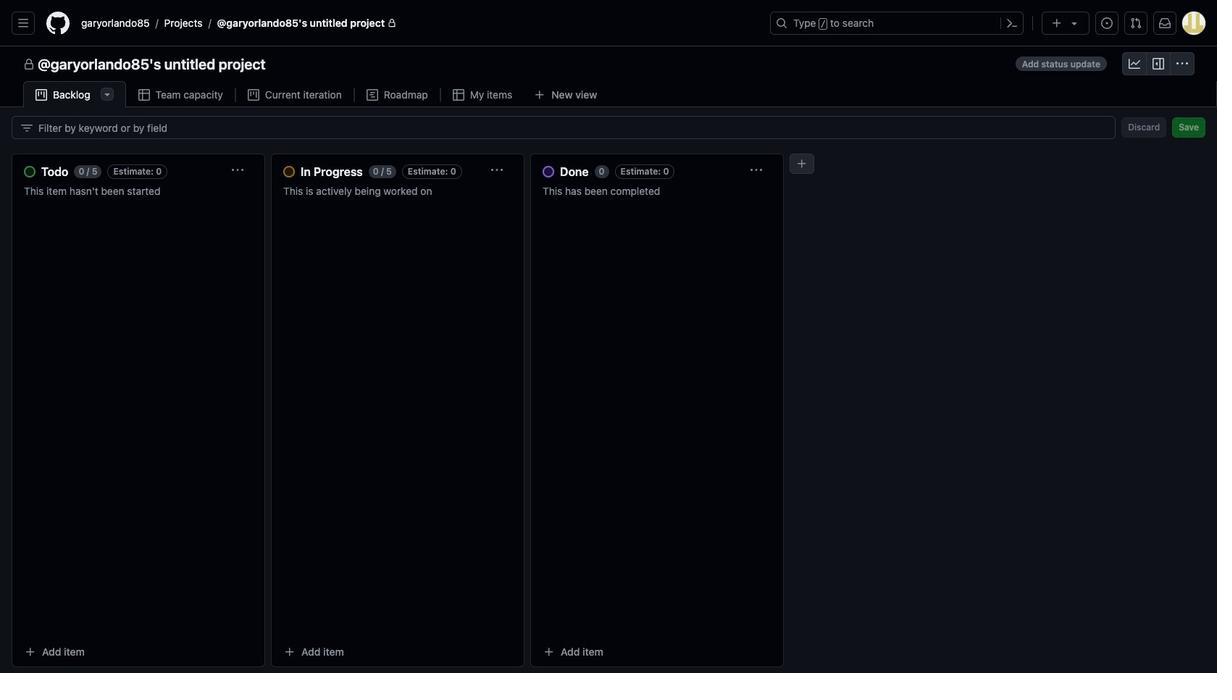 Task type: describe. For each thing, give the bounding box(es) containing it.
Filter by keyword or by field field
[[38, 117, 1104, 138]]

issue opened image
[[1101, 17, 1113, 29]]

triangle down image
[[1069, 17, 1080, 29]]

sc 9kayk9 0 image inside project navigation
[[1177, 58, 1188, 70]]

view options for backlog image
[[101, 88, 113, 100]]

homepage image
[[46, 12, 70, 35]]



Task type: vqa. For each thing, say whether or not it's contained in the screenshot.
'jazzband/django-'
no



Task type: locate. For each thing, give the bounding box(es) containing it.
sc 9kayk9 0 image
[[1129, 58, 1141, 70], [1153, 58, 1164, 70], [23, 59, 35, 70], [248, 89, 259, 101], [366, 89, 378, 101], [453, 89, 464, 101]]

notifications image
[[1159, 17, 1171, 29]]

git pull request image
[[1130, 17, 1142, 29]]

list
[[75, 12, 762, 35]]

tab list
[[23, 81, 630, 108]]

lock image
[[388, 19, 396, 28]]

plus image
[[1051, 17, 1063, 29]]

command palette image
[[1006, 17, 1018, 29]]

sc 9kayk9 0 image
[[1177, 58, 1188, 70], [36, 89, 47, 101], [138, 89, 150, 101], [21, 122, 33, 134]]

tab panel
[[0, 107, 1217, 673]]

sc 9kayk9 0 image inside view filters region
[[21, 122, 33, 134]]

view filters region
[[12, 116, 1206, 139]]

project navigation
[[0, 46, 1217, 81]]



